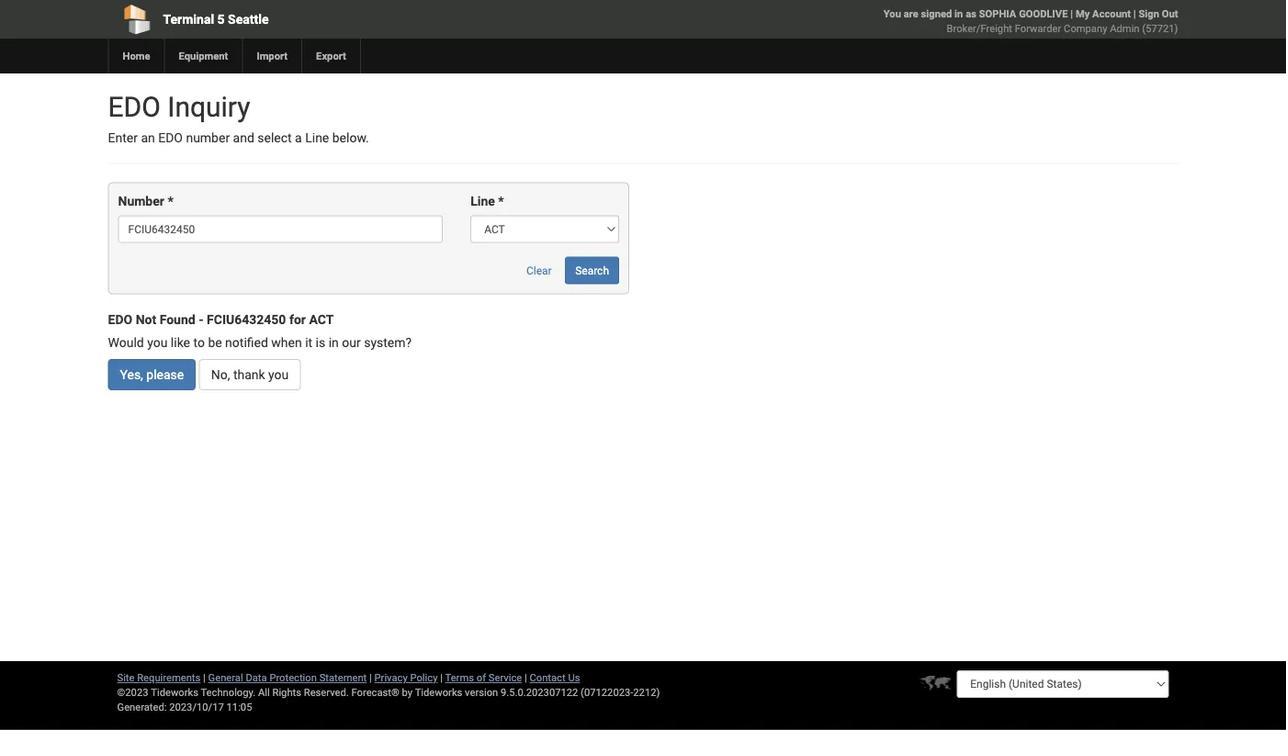 Task type: locate. For each thing, give the bounding box(es) containing it.
general
[[208, 672, 243, 684]]

sophia
[[980, 8, 1017, 20]]

below.
[[333, 131, 369, 146]]

|
[[1071, 8, 1074, 20], [1134, 8, 1137, 20], [203, 672, 206, 684], [370, 672, 372, 684], [441, 672, 443, 684], [525, 672, 527, 684]]

system?
[[364, 335, 412, 351]]

0 horizontal spatial *
[[168, 194, 173, 209]]

0 horizontal spatial you
[[147, 335, 168, 351]]

search
[[576, 264, 609, 277]]

thank
[[233, 367, 265, 383]]

number
[[186, 131, 230, 146]]

0 vertical spatial you
[[147, 335, 168, 351]]

line
[[305, 131, 329, 146], [471, 194, 495, 209]]

act
[[309, 312, 334, 327]]

2023/10/17
[[169, 702, 224, 714]]

like
[[171, 335, 190, 351]]

you left like
[[147, 335, 168, 351]]

when
[[271, 335, 302, 351]]

number
[[118, 194, 164, 209]]

2 vertical spatial edo
[[108, 312, 133, 327]]

requirements
[[137, 672, 201, 684]]

©2023 tideworks
[[117, 687, 198, 699]]

0 horizontal spatial in
[[329, 335, 339, 351]]

clear
[[527, 264, 552, 277]]

a
[[295, 131, 302, 146]]

inquiry
[[168, 91, 250, 123]]

all
[[258, 687, 270, 699]]

edo inquiry enter an edo number and select a line below.
[[108, 91, 369, 146]]

statement
[[320, 672, 367, 684]]

admin
[[1111, 23, 1140, 34]]

0 vertical spatial edo
[[108, 91, 161, 123]]

| up the "forecast®"
[[370, 672, 372, 684]]

1 vertical spatial in
[[329, 335, 339, 351]]

yes, please
[[120, 367, 184, 383]]

rights
[[273, 687, 302, 699]]

1 vertical spatial line
[[471, 194, 495, 209]]

yes,
[[120, 367, 143, 383]]

1 vertical spatial you
[[268, 367, 289, 383]]

site requirements | general data protection statement | privacy policy | terms of service | contact us ©2023 tideworks technology. all rights reserved. forecast® by tideworks version 9.5.0.202307122 (07122023-2212) generated: 2023/10/17 11:05
[[117, 672, 660, 714]]

(57721)
[[1143, 23, 1179, 34]]

0 vertical spatial line
[[305, 131, 329, 146]]

in inside you are signed in as sophia goodlive | my account | sign out broker/freight forwarder company admin (57721)
[[955, 8, 964, 20]]

enter
[[108, 131, 138, 146]]

1 horizontal spatial in
[[955, 8, 964, 20]]

protection
[[270, 672, 317, 684]]

forwarder
[[1016, 23, 1062, 34]]

site
[[117, 672, 135, 684]]

not
[[136, 312, 156, 327]]

company
[[1065, 23, 1108, 34]]

edo for not
[[108, 312, 133, 327]]

* for line *
[[499, 194, 504, 209]]

| left general
[[203, 672, 206, 684]]

0 horizontal spatial line
[[305, 131, 329, 146]]

as
[[966, 8, 977, 20]]

edo up enter
[[108, 91, 161, 123]]

1 * from the left
[[168, 194, 173, 209]]

goodlive
[[1020, 8, 1069, 20]]

1 horizontal spatial *
[[499, 194, 504, 209]]

edo
[[108, 91, 161, 123], [158, 131, 183, 146], [108, 312, 133, 327]]

us
[[568, 672, 580, 684]]

edo inside edo not found - fciu6432450 for act would you like to be notified when it is in our system?
[[108, 312, 133, 327]]

you inside edo not found - fciu6432450 for act would you like to be notified when it is in our system?
[[147, 335, 168, 351]]

2 * from the left
[[499, 194, 504, 209]]

in left as
[[955, 8, 964, 20]]

service
[[489, 672, 522, 684]]

to
[[193, 335, 205, 351]]

home
[[123, 50, 150, 62]]

you inside button
[[268, 367, 289, 383]]

you
[[147, 335, 168, 351], [268, 367, 289, 383]]

Number * text field
[[118, 215, 443, 243]]

sign out link
[[1139, 8, 1179, 20]]

you right thank
[[268, 367, 289, 383]]

it
[[305, 335, 313, 351]]

edo up would
[[108, 312, 133, 327]]

0 vertical spatial in
[[955, 8, 964, 20]]

in
[[955, 8, 964, 20], [329, 335, 339, 351]]

edo right an
[[158, 131, 183, 146]]

*
[[168, 194, 173, 209], [499, 194, 504, 209]]

export link
[[302, 39, 360, 74]]

terminal 5 seattle
[[163, 11, 269, 27]]

data
[[246, 672, 267, 684]]

1 horizontal spatial you
[[268, 367, 289, 383]]

and
[[233, 131, 254, 146]]

import link
[[242, 39, 302, 74]]

in right 'is'
[[329, 335, 339, 351]]

11:05
[[227, 702, 252, 714]]

yes, please button
[[108, 360, 196, 391]]



Task type: vqa. For each thing, say whether or not it's contained in the screenshot.
Acrobat?
no



Task type: describe. For each thing, give the bounding box(es) containing it.
import
[[257, 50, 288, 62]]

be
[[208, 335, 222, 351]]

an
[[141, 131, 155, 146]]

in inside edo not found - fciu6432450 for act would you like to be notified when it is in our system?
[[329, 335, 339, 351]]

select
[[258, 131, 292, 146]]

of
[[477, 672, 486, 684]]

notified
[[225, 335, 268, 351]]

no,
[[211, 367, 230, 383]]

you are signed in as sophia goodlive | my account | sign out broker/freight forwarder company admin (57721)
[[884, 8, 1179, 34]]

equipment
[[179, 50, 228, 62]]

| up "tideworks"
[[441, 672, 443, 684]]

edo for inquiry
[[108, 91, 161, 123]]

my
[[1076, 8, 1091, 20]]

no, thank you button
[[199, 360, 301, 391]]

technology.
[[201, 687, 256, 699]]

equipment link
[[164, 39, 242, 74]]

5
[[217, 11, 225, 27]]

line *
[[471, 194, 504, 209]]

general data protection statement link
[[208, 672, 367, 684]]

(07122023-
[[581, 687, 634, 699]]

1 vertical spatial edo
[[158, 131, 183, 146]]

version
[[465, 687, 498, 699]]

9.5.0.202307122
[[501, 687, 579, 699]]

2212)
[[634, 687, 660, 699]]

out
[[1163, 8, 1179, 20]]

terms of service link
[[445, 672, 522, 684]]

is
[[316, 335, 326, 351]]

forecast®
[[352, 687, 400, 699]]

account
[[1093, 8, 1132, 20]]

reserved.
[[304, 687, 349, 699]]

* for number *
[[168, 194, 173, 209]]

seattle
[[228, 11, 269, 27]]

are
[[904, 8, 919, 20]]

contact us link
[[530, 672, 580, 684]]

| up 9.5.0.202307122
[[525, 672, 527, 684]]

| left sign
[[1134, 8, 1137, 20]]

by
[[402, 687, 413, 699]]

fciu6432450
[[207, 312, 286, 327]]

policy
[[410, 672, 438, 684]]

privacy policy link
[[375, 672, 438, 684]]

no, thank you
[[211, 367, 289, 383]]

-
[[199, 312, 204, 327]]

clear button
[[517, 257, 562, 284]]

1 horizontal spatial line
[[471, 194, 495, 209]]

privacy
[[375, 672, 408, 684]]

tideworks
[[415, 687, 463, 699]]

my account link
[[1076, 8, 1132, 20]]

you
[[884, 8, 902, 20]]

search button
[[565, 257, 620, 284]]

| left my
[[1071, 8, 1074, 20]]

terminal
[[163, 11, 214, 27]]

our
[[342, 335, 361, 351]]

line inside edo inquiry enter an edo number and select a line below.
[[305, 131, 329, 146]]

would
[[108, 335, 144, 351]]

export
[[316, 50, 346, 62]]

site requirements link
[[117, 672, 201, 684]]

home link
[[108, 39, 164, 74]]

for
[[289, 312, 306, 327]]

please
[[146, 367, 184, 383]]

number *
[[118, 194, 173, 209]]

contact
[[530, 672, 566, 684]]

terms
[[445, 672, 474, 684]]

signed
[[922, 8, 953, 20]]

edo not found - fciu6432450 for act would you like to be notified when it is in our system?
[[108, 312, 412, 351]]

terminal 5 seattle link
[[108, 0, 538, 39]]

generated:
[[117, 702, 167, 714]]

sign
[[1139, 8, 1160, 20]]

found
[[160, 312, 195, 327]]



